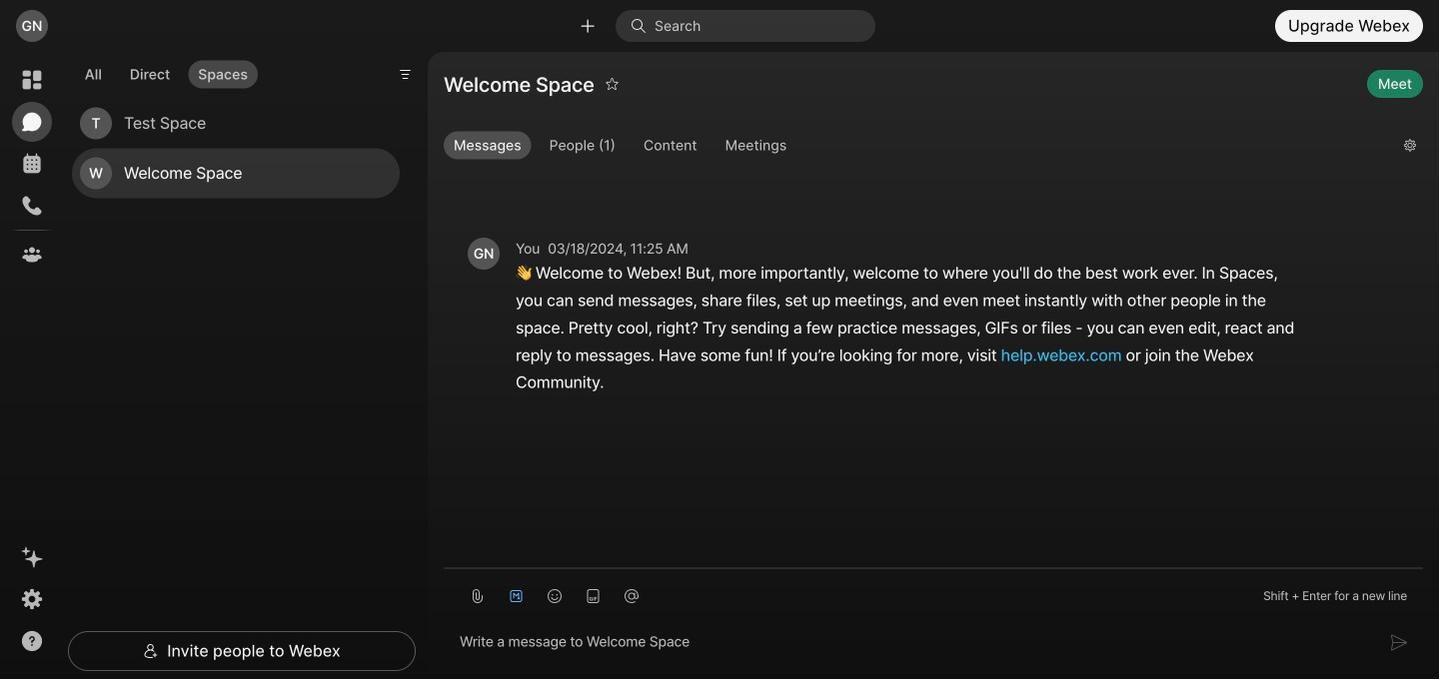 Task type: describe. For each thing, give the bounding box(es) containing it.
message composer toolbar element
[[444, 569, 1423, 616]]

webex tab list
[[12, 60, 52, 275]]



Task type: locate. For each thing, give the bounding box(es) containing it.
group
[[444, 132, 1388, 164]]

welcome space list item
[[72, 149, 400, 198]]

tab list
[[70, 48, 263, 94]]

test space list item
[[72, 99, 400, 149]]

navigation
[[0, 52, 64, 680]]



Task type: vqa. For each thing, say whether or not it's contained in the screenshot.
Superman element within Michigan, Notifications are muted for this space 'list item'
no



